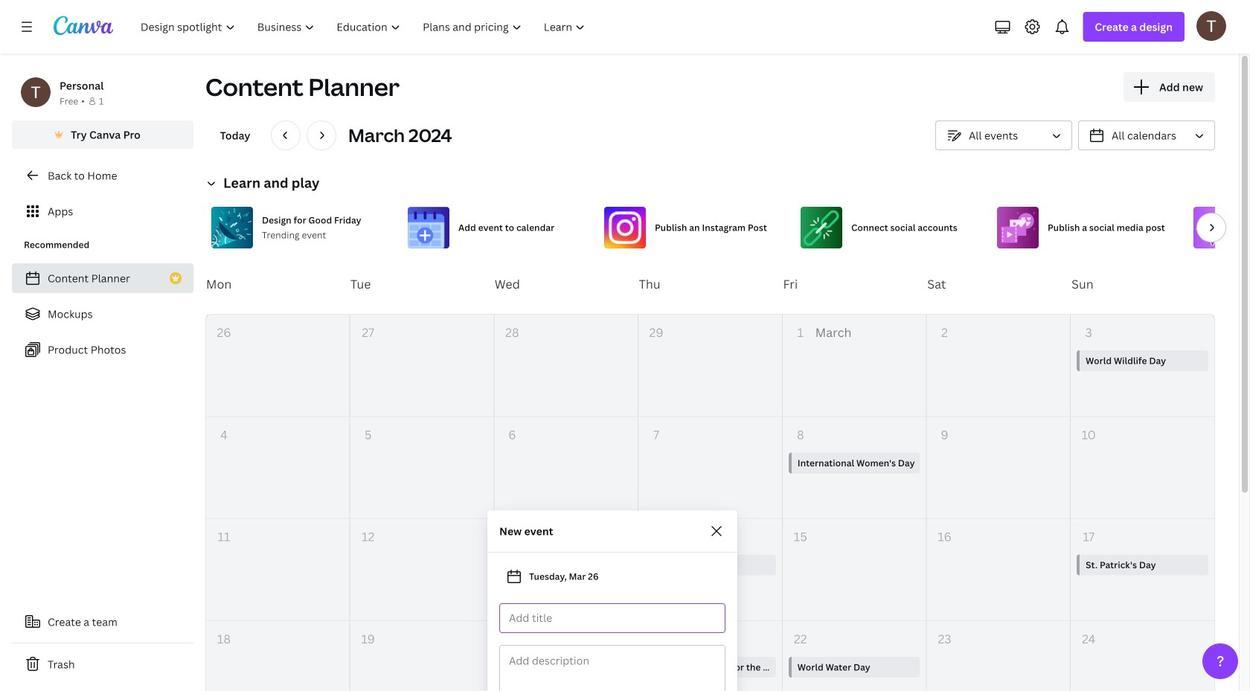 Task type: locate. For each thing, give the bounding box(es) containing it.
Add title text field
[[509, 604, 716, 633]]

terry turtle image
[[1197, 11, 1227, 41]]

row
[[205, 255, 1216, 314], [206, 315, 1215, 417], [206, 417, 1215, 519], [206, 519, 1215, 622], [206, 622, 1215, 692]]

None button
[[936, 121, 1073, 150], [1079, 121, 1216, 150], [936, 121, 1073, 150], [1079, 121, 1216, 150]]

list
[[12, 264, 194, 365]]

saturday column header
[[927, 255, 1071, 314]]

thursday column header
[[638, 255, 783, 314]]

tuesday column header
[[350, 255, 494, 314]]



Task type: vqa. For each thing, say whether or not it's contained in the screenshot.
apply "cosmic flair" style image
no



Task type: describe. For each thing, give the bounding box(es) containing it.
Add description text field
[[500, 646, 725, 692]]

wednesday column header
[[494, 255, 638, 314]]

monday column header
[[205, 255, 350, 314]]

friday column header
[[783, 255, 927, 314]]

top level navigation element
[[131, 12, 598, 42]]

sunday column header
[[1071, 255, 1216, 314]]



